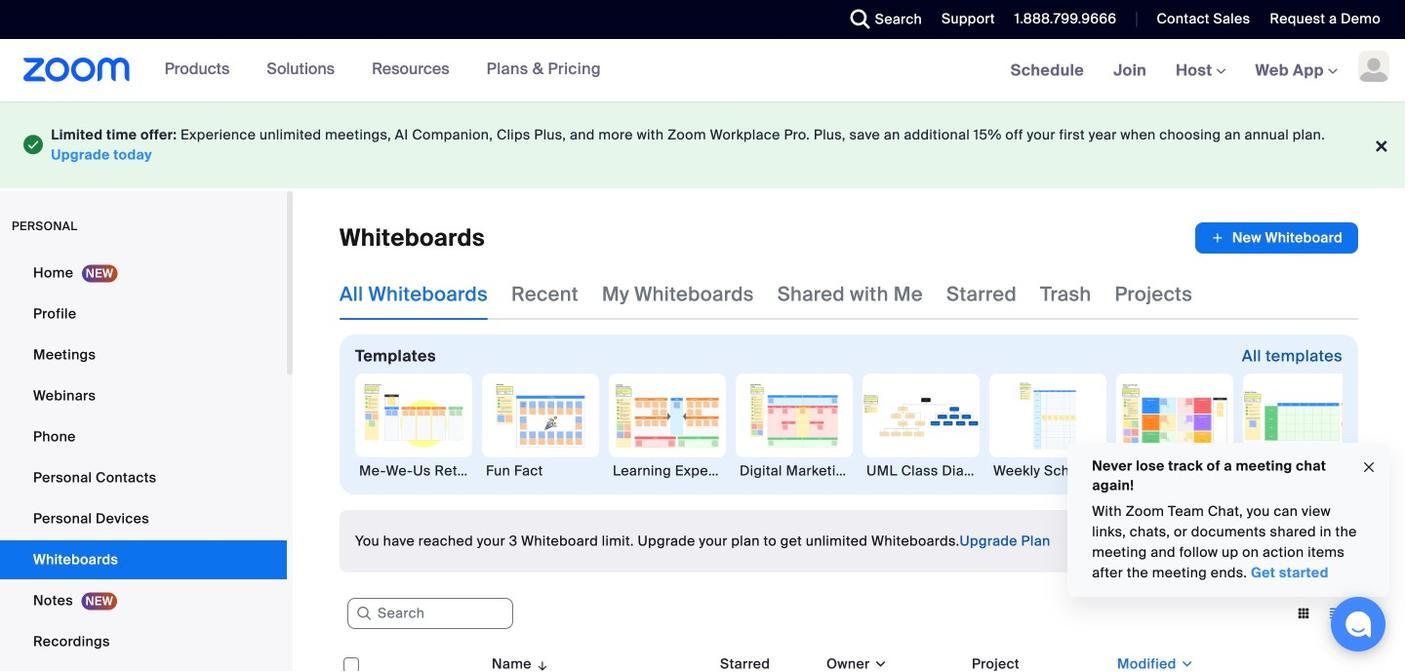 Task type: vqa. For each thing, say whether or not it's contained in the screenshot.
CLOSE image
yes



Task type: locate. For each thing, give the bounding box(es) containing it.
open chat image
[[1345, 611, 1372, 638]]

digital marketing canvas element
[[736, 462, 853, 481]]

application
[[1195, 222, 1358, 254]]

learning experience canvas element
[[609, 462, 726, 481]]

footer
[[0, 101, 1405, 188]]

weekly schedule element
[[990, 462, 1107, 481]]

banner
[[0, 39, 1405, 103]]

fun fact element
[[482, 462, 599, 481]]

uml class diagram element
[[863, 462, 980, 481]]

Search text field
[[347, 598, 513, 629]]

close image
[[1361, 457, 1377, 479]]

weekly planner element
[[1243, 462, 1360, 481]]

profile picture image
[[1358, 51, 1390, 82]]

product information navigation
[[130, 39, 616, 101]]



Task type: describe. For each thing, give the bounding box(es) containing it.
show and tell with a twist element
[[1116, 462, 1233, 481]]

me-we-us retrospective element
[[355, 462, 472, 481]]

grid mode, not selected image
[[1288, 605, 1319, 623]]

zoom logo image
[[23, 58, 130, 82]]

type image
[[23, 131, 43, 159]]

personal menu menu
[[0, 254, 287, 671]]

tabs of all whiteboard page tab list
[[340, 269, 1193, 320]]

meetings navigation
[[996, 39, 1405, 103]]

down image
[[1177, 655, 1195, 671]]

arrow down image
[[532, 653, 550, 671]]

down image
[[870, 655, 888, 671]]

list mode, selected image
[[1319, 605, 1351, 623]]



